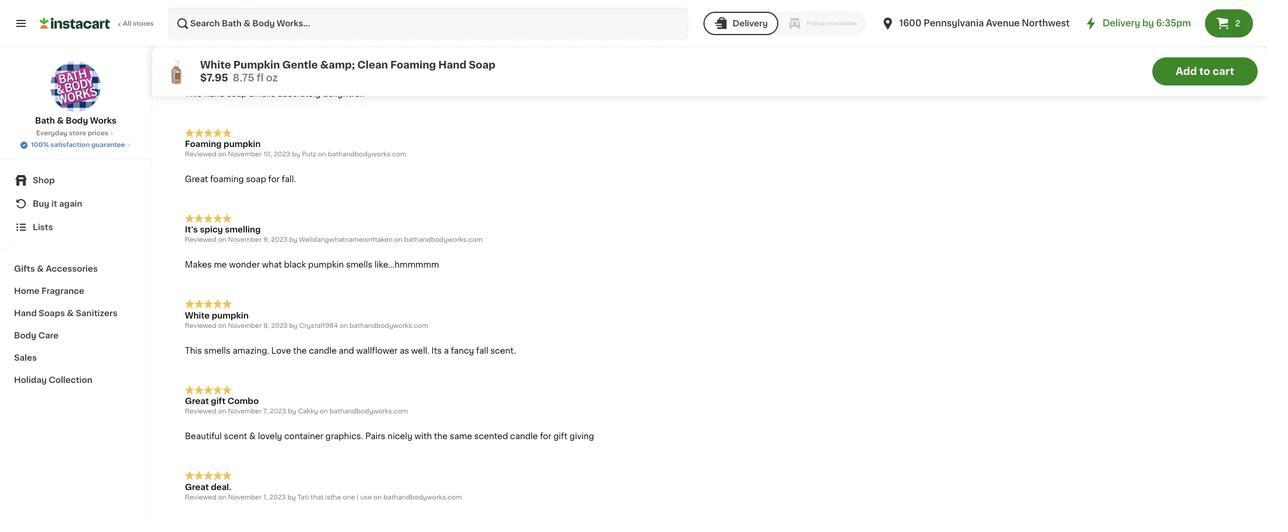Task type: vqa. For each thing, say whether or not it's contained in the screenshot.


Task type: locate. For each thing, give the bounding box(es) containing it.
white inside white pumpkin gentle &amp; clean foaming hand soap $7.95 8.75 fl oz
[[200, 60, 231, 70]]

use
[[360, 494, 372, 500]]

oz
[[266, 73, 278, 83]]

0 horizontal spatial gift
[[211, 397, 226, 405]]

sanitizers
[[76, 309, 118, 317]]

sold
[[462, 4, 480, 12]]

crystal1984
[[299, 323, 338, 329]]

2023 right 7,
[[270, 408, 286, 415]]

reviewed inside it's spicy smelling reviewed on november 9, 2023 by welldangwhatnameisnttaken on bathandbodyworks.com
[[185, 237, 217, 243]]

november left 1,
[[228, 494, 262, 500]]

bathandbodyworks.com up pairs
[[330, 408, 408, 415]]

foaming
[[391, 60, 436, 70], [185, 140, 222, 148]]

7,
[[263, 408, 268, 415]]

0 vertical spatial hand
[[439, 60, 467, 70]]

2023 right 1,
[[269, 494, 286, 500]]

lists
[[33, 223, 53, 231]]

november left 10,
[[228, 151, 262, 158]]

2 horizontal spatial smells
[[346, 261, 373, 269]]

amazing.
[[233, 347, 269, 355]]

home
[[14, 287, 40, 295]]

prices
[[88, 130, 109, 136]]

0 horizontal spatial hand
[[14, 309, 37, 317]]

this;
[[200, 54, 219, 62]]

1 horizontal spatial delivery
[[1103, 19, 1141, 28]]

6 reviewed from the top
[[185, 494, 217, 500]]

bathandbodyworks.com inside great deal. reviewed on november 1, 2023 by tati that isthe one i use on bathandbodyworks.com
[[384, 494, 462, 500]]

by left tati
[[288, 494, 296, 500]]

1 vertical spatial foaming
[[185, 140, 222, 148]]

great left foaming
[[185, 175, 208, 183]]

by left 'cakky' on the bottom left of page
[[288, 408, 296, 415]]

0 horizontal spatial smells
[[204, 347, 231, 355]]

gift left combo
[[211, 397, 226, 405]]

6 november from the top
[[228, 494, 262, 500]]

november down smelling
[[228, 237, 262, 243]]

on
[[243, 4, 254, 12], [218, 65, 226, 72], [347, 65, 355, 72], [218, 151, 226, 158], [318, 151, 326, 158], [218, 237, 226, 243], [395, 237, 403, 243], [218, 323, 226, 329], [340, 323, 348, 329], [218, 408, 226, 415], [320, 408, 328, 415], [218, 494, 226, 500], [374, 494, 382, 500]]

for
[[268, 175, 280, 183], [540, 432, 552, 441]]

hand soaps & sanitizers link
[[7, 302, 145, 324]]

1 vertical spatial great
[[185, 397, 209, 405]]

great inside great gift combo reviewed on november 7, 2023 by cakky on bathandbodyworks.com
[[185, 397, 209, 405]]

great gift combo reviewed on november 7, 2023 by cakky on bathandbodyworks.com
[[185, 397, 408, 415]]

great foaming soap for fall.
[[185, 175, 296, 183]]

2 november from the top
[[228, 151, 262, 158]]

5 reviewed from the top
[[185, 408, 217, 415]]

and
[[339, 347, 354, 355]]

hand down home
[[14, 309, 37, 317]]

delivery inside delivery button
[[733, 19, 768, 28]]

reviewed inside 'foaming pumpkin reviewed on november 10, 2023 by putz on bathandbodyworks.com'
[[185, 151, 217, 158]]

this hand soap smells absolutely delightful!
[[185, 89, 365, 98]]

white down makes
[[185, 311, 210, 320]]

one
[[343, 494, 355, 500]]

reviewed inside great deal. reviewed on november 1, 2023 by tati that isthe one i use on bathandbodyworks.com
[[185, 494, 217, 500]]

for left fall.
[[268, 175, 280, 183]]

home fragrance
[[14, 287, 84, 295]]

0 vertical spatial foaming
[[391, 60, 436, 70]]

pumpkin up great foaming soap for fall.
[[224, 140, 261, 148]]

foaming right clean
[[391, 60, 436, 70]]

2
[[1236, 19, 1241, 28]]

fancy
[[451, 347, 474, 355]]

beautiful scent & lovely container graphics. pairs nicely with the same scented candle for gift giving
[[185, 432, 595, 441]]

scent.
[[491, 347, 516, 355]]

for left giving
[[540, 432, 552, 441]]

1600 pennsylvania avenue northwest
[[900, 19, 1070, 28]]

delivery
[[1103, 19, 1141, 28], [733, 19, 768, 28]]

0 vertical spatial gift
[[211, 397, 226, 405]]

tati
[[298, 494, 309, 500]]

deal.
[[211, 483, 231, 491]]

2 reviewed from the top
[[185, 151, 217, 158]]

this left amazing. at the left bottom
[[185, 347, 202, 355]]

2023 right 8,
[[271, 323, 288, 329]]

white inside white pumpkin reviewed on november 8, 2023 by crystal1984 on bathandbodyworks.com
[[185, 311, 210, 320]]

3 november from the top
[[228, 237, 262, 243]]

2023 inside it's spicy smelling reviewed on november 9, 2023 by welldangwhatnameisnttaken on bathandbodyworks.com
[[271, 237, 288, 243]]

home fragrance link
[[7, 280, 145, 302]]

fall
[[476, 347, 489, 355]]

delivery for delivery by 6:35pm
[[1103, 19, 1141, 28]]

0 horizontal spatial for
[[268, 175, 280, 183]]

on right putz
[[318, 151, 326, 158]]

on right 'cakky' on the bottom left of page
[[320, 408, 328, 415]]

2023 up "oz"
[[272, 65, 289, 72]]

delivery inside delivery by 6:35pm link
[[1103, 19, 1141, 28]]

by down the disappointed!
[[290, 65, 299, 72]]

pumpkin inside 'foaming pumpkin reviewed on november 10, 2023 by putz on bathandbodyworks.com'
[[224, 140, 261, 148]]

spicy
[[200, 226, 223, 234]]

on up foaming
[[218, 151, 226, 158]]

by left putz
[[292, 151, 300, 158]]

november down combo
[[228, 408, 262, 415]]

2023 inside great gift combo reviewed on november 7, 2023 by cakky on bathandbodyworks.com
[[270, 408, 286, 415]]

1,
[[264, 494, 268, 500]]

1 horizontal spatial for
[[540, 432, 552, 441]]

0 vertical spatial great
[[185, 175, 208, 183]]

& right gifts
[[37, 265, 44, 273]]

bathandbodyworks.com inside it's spicy smelling reviewed on november 9, 2023 by welldangwhatnameisnttaken on bathandbodyworks.com
[[404, 237, 483, 243]]

smells left amazing. at the left bottom
[[204, 347, 231, 355]]

candle
[[309, 347, 337, 355], [510, 432, 538, 441]]

bathandbodyworks.com up like...hmmmmm
[[404, 237, 483, 243]]

0 horizontal spatial foaming
[[185, 140, 222, 148]]

be
[[264, 54, 275, 62]]

foaming up foaming
[[185, 140, 222, 148]]

0 vertical spatial body
[[66, 117, 88, 125]]

1 vertical spatial gift
[[554, 432, 568, 441]]

3 great from the top
[[185, 483, 209, 491]]

1 vertical spatial soap
[[246, 175, 266, 183]]

fragrance.
[[294, 4, 335, 12]]

1 vertical spatial hand
[[14, 309, 37, 317]]

1 horizontal spatial hand
[[439, 60, 467, 70]]

1 vertical spatial this
[[185, 347, 202, 355]]

on down spicy
[[218, 237, 226, 243]]

delivery for delivery
[[733, 19, 768, 28]]

1 great from the top
[[185, 175, 208, 183]]

isthe
[[325, 494, 341, 500]]

by inside white pumpkin reviewed on november 8, 2023 by crystal1984 on bathandbodyworks.com
[[289, 323, 298, 329]]

0 horizontal spatial candle
[[309, 347, 337, 355]]

great inside great deal. reviewed on november 1, 2023 by tati that isthe one i use on bathandbodyworks.com
[[185, 483, 209, 491]]

bath & body works
[[35, 117, 117, 125]]

combo
[[228, 397, 259, 405]]

body up sales
[[14, 331, 36, 340]]

bathandbodyworks.com right use at left bottom
[[384, 494, 462, 500]]

smells down fl
[[249, 89, 276, 98]]

hand left soap
[[439, 60, 467, 70]]

pumpkin
[[256, 4, 292, 12], [224, 140, 261, 148], [308, 261, 344, 269], [212, 311, 249, 320]]

instacart logo image
[[40, 16, 110, 30]]

0 vertical spatial candle
[[309, 347, 337, 355]]

on up and
[[340, 323, 348, 329]]

white up $7.95
[[200, 60, 231, 70]]

1 reviewed from the top
[[185, 65, 217, 72]]

pumpkin left fragrance.
[[256, 4, 292, 12]]

bathandbodyworks.com up 'wallflower' at the left bottom
[[350, 323, 428, 329]]

gift left giving
[[554, 432, 568, 441]]

black
[[284, 261, 306, 269]]

everyday
[[36, 130, 67, 136]]

soap
[[227, 89, 247, 98], [246, 175, 266, 183]]

bathandbodyworks.com down search field
[[357, 65, 435, 72]]

the right the with
[[434, 432, 448, 441]]

1 vertical spatial body
[[14, 331, 36, 340]]

smells down welldangwhatnameisnttaken
[[346, 261, 373, 269]]

1 horizontal spatial foaming
[[391, 60, 436, 70]]

beautiful
[[185, 432, 222, 441]]

the right love
[[293, 347, 307, 355]]

container
[[284, 432, 324, 441]]

hand inside white pumpkin gentle &amp; clean foaming hand soap $7.95 8.75 fl oz
[[439, 60, 467, 70]]

0 vertical spatial for
[[268, 175, 280, 183]]

soaps
[[39, 309, 65, 317]]

sales link
[[7, 347, 145, 369]]

stores
[[133, 20, 154, 27]]

november
[[228, 65, 262, 72], [228, 151, 262, 158], [228, 237, 262, 243], [228, 323, 262, 329], [228, 408, 262, 415], [228, 494, 262, 500]]

this for this hand soap smells absolutely delightful!
[[185, 89, 202, 98]]

4 reviewed from the top
[[185, 323, 217, 329]]

all stores
[[123, 20, 154, 27]]

store
[[69, 130, 86, 136]]

&
[[57, 117, 64, 125], [37, 265, 44, 273], [67, 309, 74, 317], [249, 432, 256, 441]]

1 november from the top
[[228, 65, 262, 72]]

Search field
[[169, 8, 687, 39]]

& up everyday
[[57, 117, 64, 125]]

2023 right the 9,
[[271, 237, 288, 243]]

hand
[[204, 89, 225, 98]]

4 november from the top
[[228, 323, 262, 329]]

0 vertical spatial white
[[200, 60, 231, 70]]

cart
[[1213, 67, 1235, 76]]

on down the deal.
[[218, 494, 226, 500]]

0 horizontal spatial the
[[293, 347, 307, 355]]

0 horizontal spatial delivery
[[733, 19, 768, 28]]

fragrance
[[42, 287, 84, 295]]

great for great foaming soap for fall.
[[185, 175, 208, 183]]

delivery by 6:35pm link
[[1084, 16, 1192, 30]]

body
[[66, 117, 88, 125], [14, 331, 36, 340]]

bathandbodyworks.com right putz
[[328, 151, 407, 158]]

1600
[[900, 19, 922, 28]]

0 vertical spatial soap
[[227, 89, 247, 98]]

all stores link
[[40, 7, 155, 40]]

on left 8,
[[218, 323, 226, 329]]

1 horizontal spatial candle
[[510, 432, 538, 441]]

like...hmmmmm
[[375, 261, 439, 269]]

november up "8.75"
[[228, 65, 262, 72]]

1 this from the top
[[185, 89, 202, 98]]

1 vertical spatial the
[[434, 432, 448, 441]]

tiffany
[[300, 65, 323, 72]]

2 great from the top
[[185, 397, 209, 405]]

1 horizontal spatial smells
[[249, 89, 276, 98]]

november inside great gift combo reviewed on november 7, 2023 by cakky on bathandbodyworks.com
[[228, 408, 262, 415]]

bathandbodyworks.com inside try this; you won't be disappointed! reviewed on november 11, 2023 by tiffany renee on bathandbodyworks.com
[[357, 65, 435, 72]]

foaming
[[210, 175, 244, 183]]

bathandbodyworks.com inside 'foaming pumpkin reviewed on november 10, 2023 by putz on bathandbodyworks.com'
[[328, 151, 407, 158]]

bath & body works logo image
[[50, 61, 102, 112]]

1 vertical spatial white
[[185, 311, 210, 320]]

5 november from the top
[[228, 408, 262, 415]]

0 vertical spatial this
[[185, 89, 202, 98]]

by left crystal1984
[[289, 323, 298, 329]]

bathandbodyworks.com inside white pumpkin reviewed on november 8, 2023 by crystal1984 on bathandbodyworks.com
[[350, 323, 428, 329]]

bathandbodyworks.com inside great gift combo reviewed on november 7, 2023 by cakky on bathandbodyworks.com
[[330, 408, 408, 415]]

candle right scented
[[510, 432, 538, 441]]

by inside 'foaming pumpkin reviewed on november 10, 2023 by putz on bathandbodyworks.com'
[[292, 151, 300, 158]]

by up 'black'
[[289, 237, 298, 243]]

3 reviewed from the top
[[185, 237, 217, 243]]

works
[[90, 117, 117, 125]]

1 vertical spatial smells
[[346, 261, 373, 269]]

pumpkin up amazing. at the left bottom
[[212, 311, 249, 320]]

november inside 'foaming pumpkin reviewed on november 10, 2023 by putz on bathandbodyworks.com'
[[228, 151, 262, 158]]

care
[[38, 331, 59, 340]]

add to cart
[[1177, 67, 1235, 76]]

1 horizontal spatial gift
[[554, 432, 568, 441]]

great left the deal.
[[185, 483, 209, 491]]

november inside try this; you won't be disappointed! reviewed on november 11, 2023 by tiffany renee on bathandbodyworks.com
[[228, 65, 262, 72]]

november left 8,
[[228, 323, 262, 329]]

great for great deal. reviewed on november 1, 2023 by tati that isthe one i use on bathandbodyworks.com
[[185, 483, 209, 491]]

candle left and
[[309, 347, 337, 355]]

great up beautiful
[[185, 397, 209, 405]]

1 horizontal spatial body
[[66, 117, 88, 125]]

i
[[357, 494, 359, 500]]

foaming inside 'foaming pumpkin reviewed on november 10, 2023 by putz on bathandbodyworks.com'
[[185, 140, 222, 148]]

the
[[293, 347, 307, 355], [434, 432, 448, 441]]

soap for for
[[246, 175, 266, 183]]

that
[[311, 494, 324, 500]]

None search field
[[167, 7, 689, 40]]

1 horizontal spatial the
[[434, 432, 448, 441]]

2023 right 10,
[[274, 151, 290, 158]]

this left hand
[[185, 89, 202, 98]]

2 vertical spatial great
[[185, 483, 209, 491]]

1 vertical spatial candle
[[510, 432, 538, 441]]

by inside great deal. reviewed on november 1, 2023 by tati that isthe one i use on bathandbodyworks.com
[[288, 494, 296, 500]]

november inside it's spicy smelling reviewed on november 9, 2023 by welldangwhatnameisnttaken on bathandbodyworks.com
[[228, 237, 262, 243]]

2 this from the top
[[185, 347, 202, 355]]

hand soaps & sanitizers
[[14, 309, 118, 317]]

different spin on pumpkin fragrance. scent is great, but sometimes sold out.
[[185, 4, 498, 12]]

service type group
[[704, 12, 867, 35]]

me
[[214, 261, 227, 269]]

0 horizontal spatial body
[[14, 331, 36, 340]]

10,
[[264, 151, 272, 158]]

add to cart button
[[1153, 57, 1258, 85]]

soap down 10,
[[246, 175, 266, 183]]

body up store
[[66, 117, 88, 125]]

lovely
[[258, 432, 282, 441]]

by left the 6:35pm
[[1143, 19, 1155, 28]]

0 vertical spatial smells
[[249, 89, 276, 98]]

as
[[400, 347, 409, 355]]

smelling
[[225, 226, 261, 234]]

different
[[185, 4, 222, 12]]

soap down "8.75"
[[227, 89, 247, 98]]



Task type: describe. For each thing, give the bounding box(es) containing it.
2023 inside white pumpkin reviewed on november 8, 2023 by crystal1984 on bathandbodyworks.com
[[271, 323, 288, 329]]

on up scent
[[218, 408, 226, 415]]

makes
[[185, 261, 212, 269]]

everyday store prices
[[36, 130, 109, 136]]

scent
[[224, 432, 247, 441]]

wallflower
[[356, 347, 398, 355]]

try this; you won't be disappointed! reviewed on november 11, 2023 by tiffany renee on bathandbodyworks.com
[[185, 54, 435, 72]]

by inside great gift combo reviewed on november 7, 2023 by cakky on bathandbodyworks.com
[[288, 408, 296, 415]]

reviewed inside try this; you won't be disappointed! reviewed on november 11, 2023 by tiffany renee on bathandbodyworks.com
[[185, 65, 217, 72]]

clean
[[358, 60, 388, 70]]

pumpkin
[[233, 60, 280, 70]]

sometimes
[[414, 4, 460, 12]]

satisfaction
[[50, 142, 90, 148]]

2023 inside great deal. reviewed on november 1, 2023 by tati that isthe one i use on bathandbodyworks.com
[[269, 494, 286, 500]]

guarantee
[[91, 142, 125, 148]]

bath & body works link
[[35, 61, 117, 126]]

pennsylvania
[[924, 19, 984, 28]]

on right the renee
[[347, 65, 355, 72]]

gift inside great gift combo reviewed on november 7, 2023 by cakky on bathandbodyworks.com
[[211, 397, 226, 405]]

delivery button
[[704, 12, 779, 35]]

collection
[[49, 376, 92, 384]]

putz
[[302, 151, 317, 158]]

buy
[[33, 200, 49, 208]]

soap
[[469, 60, 496, 70]]

but
[[399, 4, 412, 12]]

on down you
[[218, 65, 226, 72]]

by inside it's spicy smelling reviewed on november 9, 2023 by welldangwhatnameisnttaken on bathandbodyworks.com
[[289, 237, 298, 243]]

it's spicy smelling reviewed on november 9, 2023 by welldangwhatnameisnttaken on bathandbodyworks.com
[[185, 226, 483, 243]]

it's
[[185, 226, 198, 234]]

bath
[[35, 117, 55, 125]]

to
[[1200, 67, 1211, 76]]

white pumpkin reviewed on november 8, 2023 by crystal1984 on bathandbodyworks.com
[[185, 311, 428, 329]]

9,
[[264, 237, 269, 243]]

reviewed inside great gift combo reviewed on november 7, 2023 by cakky on bathandbodyworks.com
[[185, 408, 217, 415]]

buy it again link
[[7, 192, 145, 216]]

white for white pumpkin gentle &amp; clean foaming hand soap $7.95 8.75 fl oz
[[200, 60, 231, 70]]

fall.
[[282, 175, 296, 183]]

add
[[1177, 67, 1198, 76]]

reviewed inside white pumpkin reviewed on november 8, 2023 by crystal1984 on bathandbodyworks.com
[[185, 323, 217, 329]]

pairs
[[366, 432, 386, 441]]

2 button
[[1206, 9, 1254, 37]]

on right use at left bottom
[[374, 494, 382, 500]]

buy it again
[[33, 200, 82, 208]]

on right spin
[[243, 4, 254, 12]]

great,
[[373, 4, 396, 12]]

holiday
[[14, 376, 47, 384]]

welldangwhatnameisnttaken
[[299, 237, 393, 243]]

holiday collection
[[14, 376, 92, 384]]

accessories
[[46, 265, 98, 273]]

well.
[[411, 347, 430, 355]]

november inside great deal. reviewed on november 1, 2023 by tati that isthe one i use on bathandbodyworks.com
[[228, 494, 262, 500]]

sales
[[14, 354, 37, 362]]

soap for smells
[[227, 89, 247, 98]]

won't
[[239, 54, 262, 62]]

2023 inside 'foaming pumpkin reviewed on november 10, 2023 by putz on bathandbodyworks.com'
[[274, 151, 290, 158]]

white for white pumpkin reviewed on november 8, 2023 by crystal1984 on bathandbodyworks.com
[[185, 311, 210, 320]]

2 vertical spatial smells
[[204, 347, 231, 355]]

great for great gift combo reviewed on november 7, 2023 by cakky on bathandbodyworks.com
[[185, 397, 209, 405]]

what
[[262, 261, 282, 269]]

2023 inside try this; you won't be disappointed! reviewed on november 11, 2023 by tiffany renee on bathandbodyworks.com
[[272, 65, 289, 72]]

delightful!
[[323, 89, 365, 98]]

gifts
[[14, 265, 35, 273]]

on up like...hmmmmm
[[395, 237, 403, 243]]

it
[[51, 200, 57, 208]]

fl
[[257, 73, 264, 83]]

& right soaps
[[67, 309, 74, 317]]

gentle
[[282, 60, 318, 70]]

disappointed!
[[277, 54, 336, 62]]

shop link
[[7, 169, 145, 192]]

gifts & accessories
[[14, 265, 98, 273]]

shop
[[33, 176, 55, 184]]

pumpkin right 'black'
[[308, 261, 344, 269]]

foaming inside white pumpkin gentle &amp; clean foaming hand soap $7.95 8.75 fl oz
[[391, 60, 436, 70]]

scent
[[337, 4, 362, 12]]

gifts & accessories link
[[7, 258, 145, 280]]

pumpkin inside white pumpkin reviewed on november 8, 2023 by crystal1984 on bathandbodyworks.com
[[212, 311, 249, 320]]

by inside try this; you won't be disappointed! reviewed on november 11, 2023 by tiffany renee on bathandbodyworks.com
[[290, 65, 299, 72]]

november inside white pumpkin reviewed on november 8, 2023 by crystal1984 on bathandbodyworks.com
[[228, 323, 262, 329]]

100% satisfaction guarantee
[[31, 142, 125, 148]]

delivery by 6:35pm
[[1103, 19, 1192, 28]]

avenue
[[987, 19, 1020, 28]]

scented
[[474, 432, 508, 441]]

lists link
[[7, 216, 145, 239]]

out.
[[482, 4, 498, 12]]

&amp;
[[320, 60, 355, 70]]

& right scent
[[249, 432, 256, 441]]

100% satisfaction guarantee button
[[19, 138, 132, 150]]

0 vertical spatial the
[[293, 347, 307, 355]]

you
[[221, 54, 237, 62]]

everyday store prices link
[[36, 129, 116, 138]]

$7.95
[[200, 73, 228, 83]]

this for this smells amazing.  love the candle and wallflower as well. its a fancy fall scent.
[[185, 347, 202, 355]]

renee
[[324, 65, 345, 72]]

a
[[444, 347, 449, 355]]

with
[[415, 432, 432, 441]]

graphics.
[[326, 432, 363, 441]]

1 vertical spatial for
[[540, 432, 552, 441]]

love
[[271, 347, 291, 355]]

is
[[364, 4, 370, 12]]

1600 pennsylvania avenue northwest button
[[881, 7, 1070, 40]]

& inside "link"
[[37, 265, 44, 273]]

6:35pm
[[1157, 19, 1192, 28]]



